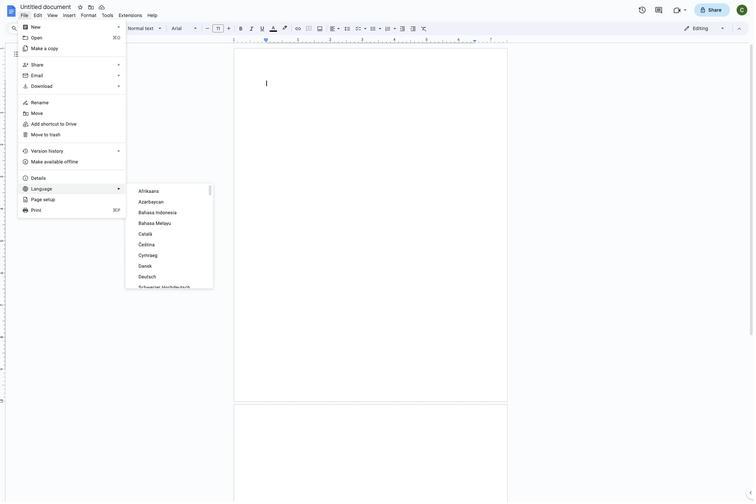 Task type: vqa. For each thing, say whether or not it's contained in the screenshot.


Task type: locate. For each thing, give the bounding box(es) containing it.
ename
[[34, 100, 49, 105]]

bahasa
[[139, 210, 155, 216], [139, 221, 155, 226]]

e
[[40, 159, 43, 165], [39, 197, 42, 202]]

e for g
[[39, 197, 42, 202]]

n ew
[[31, 24, 41, 30]]

format menu item
[[78, 11, 99, 19]]

menu containing afrikaans
[[126, 184, 213, 293]]

3 ► from the top
[[118, 74, 121, 77]]

4 ► from the top
[[118, 84, 121, 88]]

format
[[81, 12, 97, 18]]

ma k e available offline
[[31, 159, 78, 165]]

download d element
[[31, 84, 55, 89]]

s hare
[[31, 62, 43, 68]]

dansk
[[139, 264, 152, 269]]

m
[[31, 111, 35, 116]]

s
[[31, 62, 34, 68]]

2 bahasa from the top
[[139, 221, 155, 226]]

o
[[46, 132, 48, 138]]

help
[[148, 12, 158, 18]]

make
[[31, 46, 43, 51]]

version
[[31, 149, 47, 154]]

o
[[31, 35, 34, 40]]

move
[[31, 132, 43, 138]]

page setup g element
[[31, 197, 57, 202]]

menu bar inside menu bar banner
[[18, 9, 160, 20]]

hare
[[34, 62, 43, 68]]

Star checkbox
[[76, 3, 85, 12]]

share s element
[[31, 62, 45, 68]]

bahasa for bahasa melayu
[[139, 221, 155, 226]]

language l element
[[31, 186, 54, 192]]

m ove
[[31, 111, 43, 116]]

line & paragraph spacing image
[[344, 24, 351, 33]]

hochdeutsch
[[162, 285, 190, 290]]

menu bar banner
[[0, 0, 754, 503]]

schweizer
[[139, 285, 160, 290]]

bahasa indonesia
[[139, 210, 177, 216]]

► for mail
[[118, 74, 121, 77]]

right margin image
[[473, 38, 507, 43]]

ownload
[[34, 84, 53, 89]]

insert image image
[[316, 24, 324, 33]]

menu bar containing file
[[18, 9, 160, 20]]

čeština
[[139, 242, 155, 248]]

new n element
[[31, 24, 43, 30]]

⌘p
[[113, 208, 120, 213]]

arial
[[172, 25, 182, 31]]

file
[[21, 12, 28, 18]]

c
[[48, 46, 50, 51]]

istory
[[51, 149, 63, 154]]

1 vertical spatial e
[[39, 197, 42, 202]]

editing button
[[679, 23, 730, 33]]

e for k
[[40, 159, 43, 165]]

Rename text field
[[18, 3, 75, 11]]

5 ► from the top
[[118, 149, 121, 153]]

print p element
[[31, 208, 43, 213]]

menu containing n
[[9, 0, 126, 503]]

Font size text field
[[213, 24, 224, 32]]

add
[[31, 121, 40, 127]]

view
[[47, 12, 58, 18]]

2 ► from the top
[[118, 63, 121, 67]]

editing
[[693, 25, 708, 31]]

menu
[[9, 0, 126, 503], [126, 184, 213, 293]]

e right ma
[[40, 159, 43, 165]]

l
[[31, 186, 34, 192]]

ma
[[31, 159, 38, 165]]

view menu item
[[45, 11, 60, 19]]

1 ► from the top
[[118, 25, 121, 29]]

tools menu item
[[99, 11, 116, 19]]

pen
[[34, 35, 42, 40]]

help menu item
[[145, 11, 160, 19]]

to
[[60, 121, 64, 127]]

e right pa
[[39, 197, 42, 202]]

move to trash t element
[[31, 132, 63, 138]]

1 bahasa from the top
[[139, 210, 155, 216]]

menu bar
[[18, 9, 160, 20]]

0 vertical spatial bahasa
[[139, 210, 155, 216]]

text color image
[[270, 24, 277, 32]]

⌘o
[[112, 35, 120, 40]]

details b element
[[31, 176, 48, 181]]

melayu
[[156, 221, 171, 226]]

► for ownload
[[118, 84, 121, 88]]

Font size field
[[213, 24, 227, 33]]

deutsch
[[139, 274, 156, 280]]

bahasa for bahasa indonesia
[[139, 210, 155, 216]]

application containing share
[[0, 0, 754, 503]]

normal text
[[128, 25, 154, 31]]

pa
[[31, 197, 37, 202]]

català
[[139, 232, 152, 237]]

k
[[38, 159, 40, 165]]

bahasa melayu
[[139, 221, 171, 226]]

version history h element
[[31, 149, 65, 154]]

1
[[233, 37, 235, 42]]

highlight color image
[[281, 24, 288, 32]]

make a copy c element
[[31, 46, 60, 51]]

0 vertical spatial e
[[40, 159, 43, 165]]

Menus field
[[8, 24, 42, 33]]

extensions menu item
[[116, 11, 145, 19]]

►
[[118, 25, 121, 29], [118, 63, 121, 67], [118, 74, 121, 77], [118, 84, 121, 88], [118, 149, 121, 153], [118, 187, 121, 191]]

6 ► from the top
[[118, 187, 121, 191]]

d
[[31, 84, 34, 89]]

indonesia
[[156, 210, 177, 216]]

r
[[31, 100, 34, 105]]

e
[[31, 73, 34, 78]]

1 vertical spatial bahasa
[[139, 221, 155, 226]]

trash
[[50, 132, 60, 138]]

top margin image
[[0, 49, 5, 82]]

bahasa up català
[[139, 221, 155, 226]]

application
[[0, 0, 754, 503]]

r ename
[[31, 100, 49, 105]]

pa g e setup
[[31, 197, 55, 202]]

bahasa down azərbaycan
[[139, 210, 155, 216]]

o pen
[[31, 35, 42, 40]]

offline
[[64, 159, 78, 165]]



Task type: describe. For each thing, give the bounding box(es) containing it.
► for anguage
[[118, 187, 121, 191]]

a
[[44, 46, 47, 51]]

extensions
[[119, 12, 142, 18]]

rint
[[34, 208, 41, 213]]

ove
[[35, 111, 43, 116]]

azərbaycan
[[139, 199, 164, 205]]

open o element
[[31, 35, 44, 40]]

n
[[31, 24, 35, 30]]

► for ew
[[118, 25, 121, 29]]

edit menu item
[[31, 11, 45, 19]]

add shortcut to drive
[[31, 121, 76, 127]]

insert menu item
[[60, 11, 78, 19]]

styles list. normal text selected. option
[[128, 24, 155, 33]]

l anguage
[[31, 186, 52, 192]]

add shortcut to drive , element
[[31, 121, 79, 127]]

share button
[[694, 3, 730, 17]]

left margin image
[[234, 38, 268, 43]]

► for hare
[[118, 63, 121, 67]]

p
[[31, 208, 34, 213]]

normal
[[128, 25, 144, 31]]

⌘p element
[[105, 207, 120, 214]]

make available offline k element
[[31, 159, 80, 165]]

make a c opy
[[31, 46, 58, 51]]

g
[[37, 197, 39, 202]]

h
[[49, 149, 51, 154]]

tools
[[102, 12, 113, 18]]

mail
[[34, 73, 43, 78]]

mode and view toolbar
[[679, 22, 745, 35]]

edit
[[34, 12, 42, 18]]

t
[[44, 132, 46, 138]]

share
[[709, 7, 722, 13]]

rename r element
[[31, 100, 51, 105]]

version h istory
[[31, 149, 63, 154]]

cymraeg
[[139, 253, 158, 258]]

email e element
[[31, 73, 45, 78]]

e mail
[[31, 73, 43, 78]]

ew
[[35, 24, 41, 30]]

anguage
[[34, 186, 52, 192]]

font list. arial selected. option
[[172, 24, 190, 33]]

p rint
[[31, 208, 41, 213]]

text
[[145, 25, 154, 31]]

bottom margin image
[[0, 368, 5, 402]]

schweizer hochdeutsch
[[139, 285, 190, 290]]

drive
[[66, 121, 76, 127]]

d ownload
[[31, 84, 53, 89]]

details
[[31, 176, 46, 181]]

move t o trash
[[31, 132, 60, 138]]

shortcut
[[41, 121, 59, 127]]

setup
[[43, 197, 55, 202]]

afrikaans
[[139, 189, 159, 194]]

available
[[44, 159, 63, 165]]

opy
[[50, 46, 58, 51]]

move m element
[[31, 111, 45, 116]]

file menu item
[[18, 11, 31, 19]]

⌘o element
[[104, 34, 120, 41]]

main toolbar
[[41, 0, 429, 316]]

insert
[[63, 12, 76, 18]]



